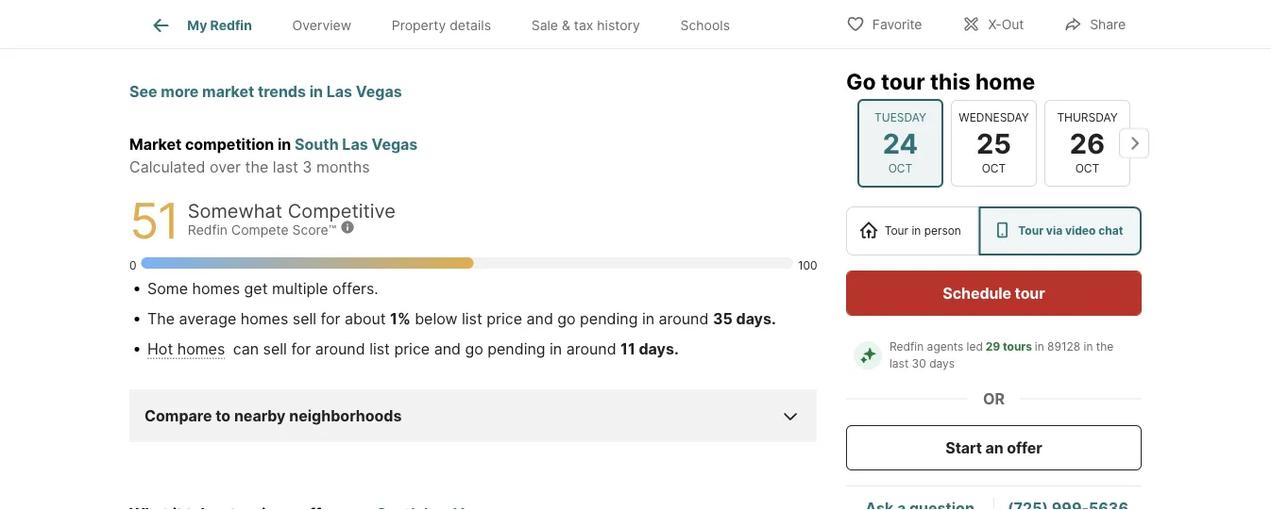 Task type: describe. For each thing, give the bounding box(es) containing it.
redfin for redfin compete score ™
[[188, 223, 228, 239]]

3
[[303, 158, 312, 177]]

some
[[147, 280, 188, 299]]

or
[[983, 390, 1005, 408]]

last inside in the last 30 days
[[890, 357, 909, 371]]

0 horizontal spatial days.
[[639, 341, 679, 359]]

las inside market competition in south las vegas calculated over the last 3 months
[[342, 136, 368, 154]]

hot
[[147, 341, 173, 359]]

the inside in the last 30 days
[[1096, 340, 1114, 354]]

offer
[[1007, 439, 1042, 458]]

hot homes can sell for around list price and go pending in around 11 days.
[[147, 341, 679, 359]]

start
[[946, 439, 982, 458]]

history
[[597, 17, 640, 33]]

see more market trends in las vegas link
[[129, 81, 402, 134]]

to
[[216, 408, 231, 426]]

the average homes sell for about 1% below list price and go pending in around 35 days.
[[147, 310, 776, 329]]

wednesday
[[959, 111, 1029, 124]]

somewhat competitive
[[188, 200, 396, 223]]

hot homes link
[[147, 341, 225, 359]]

my redfin
[[187, 17, 252, 33]]

0 horizontal spatial around
[[315, 341, 365, 359]]

start an offer
[[946, 439, 1042, 458]]

schools tab
[[660, 3, 750, 48]]

vegas inside market competition in south las vegas calculated over the last 3 months
[[372, 136, 418, 154]]

south
[[295, 136, 339, 154]]

an
[[985, 439, 1003, 458]]

tuesday
[[875, 111, 926, 124]]

south las vegas link
[[295, 136, 418, 154]]

see more market trends in las vegas
[[129, 83, 402, 101]]

see
[[129, 83, 157, 101]]

schools
[[680, 17, 730, 33]]

™
[[328, 223, 336, 239]]

competitive
[[288, 200, 396, 223]]

100
[[798, 260, 817, 274]]

1 horizontal spatial days.
[[736, 310, 776, 329]]

sale
[[531, 17, 558, 33]]

compare
[[144, 408, 212, 426]]

tour in person
[[885, 224, 961, 238]]

oct for 24
[[888, 162, 912, 176]]

1 horizontal spatial around
[[566, 341, 616, 359]]

sale & tax history tab
[[511, 3, 660, 48]]

share button
[[1048, 4, 1142, 43]]

over
[[210, 158, 241, 177]]

30
[[912, 357, 926, 371]]

34
[[461, 11, 476, 25]]

share
[[1090, 17, 1126, 33]]

1 horizontal spatial pending
[[580, 310, 638, 329]]

overview
[[292, 17, 351, 33]]

favorite
[[872, 17, 922, 33]]

trends
[[258, 83, 306, 101]]

tour for schedule
[[1015, 284, 1045, 303]]

somewhat
[[188, 200, 282, 223]]

redfin inside my redfin link
[[210, 17, 252, 33]]

24
[[883, 127, 918, 160]]

wednesday 25 oct
[[959, 111, 1029, 176]]

in inside market competition in south las vegas calculated over the last 3 months
[[278, 136, 291, 154]]

in inside option
[[912, 224, 921, 238]]

schedule tour
[[943, 284, 1045, 303]]

tab list containing my redfin
[[129, 0, 765, 48]]

this
[[930, 68, 970, 94]]

property details tab
[[372, 3, 511, 48]]

the inside market competition in south las vegas calculated over the last 3 months
[[245, 158, 269, 177]]

tour via video chat
[[1018, 224, 1123, 238]]

0 horizontal spatial price
[[394, 341, 430, 359]]

0 vertical spatial and
[[526, 310, 553, 329]]

get
[[244, 280, 268, 299]]

tuesday 24 oct
[[875, 111, 926, 176]]

1 horizontal spatial go
[[557, 310, 576, 329]]

4
[[630, 11, 637, 25]]

89128
[[1047, 340, 1080, 354]]

tour for tour in person
[[885, 224, 909, 238]]

homes for get
[[192, 280, 240, 299]]

market
[[202, 83, 254, 101]]

nearby
[[234, 408, 286, 426]]

months
[[316, 158, 370, 177]]

11
[[620, 341, 635, 359]]

tour for go
[[881, 68, 925, 94]]

calculated
[[129, 158, 205, 177]]

thursday
[[1057, 111, 1118, 124]]

1 vertical spatial and
[[434, 341, 461, 359]]

-4
[[625, 11, 637, 25]]

homes for can
[[177, 341, 225, 359]]

-
[[625, 11, 630, 25]]

average
[[179, 310, 236, 329]]

home
[[975, 68, 1035, 94]]

51
[[129, 192, 178, 251]]

some homes get multiple offers.
[[147, 280, 378, 299]]

led
[[967, 340, 983, 354]]



Task type: vqa. For each thing, say whether or not it's contained in the screenshot.
led
yes



Task type: locate. For each thing, give the bounding box(es) containing it.
0 horizontal spatial for
[[291, 341, 311, 359]]

tour left person
[[885, 224, 909, 238]]

in left person
[[912, 224, 921, 238]]

None button
[[857, 99, 943, 188], [951, 100, 1037, 187], [1044, 100, 1130, 187], [857, 99, 943, 188], [951, 100, 1037, 187], [1044, 100, 1130, 187]]

1 horizontal spatial tour
[[1018, 224, 1044, 238]]

1 vertical spatial go
[[465, 341, 483, 359]]

sell right can
[[263, 341, 287, 359]]

homes up average
[[192, 280, 240, 299]]

around left 11
[[566, 341, 616, 359]]

price down 1%
[[394, 341, 430, 359]]

the right over
[[245, 158, 269, 177]]

list box containing tour in person
[[846, 207, 1142, 256]]

overview tab
[[272, 3, 372, 48]]

compare to nearby neighborhoods
[[144, 408, 402, 426]]

1 oct from the left
[[888, 162, 912, 176]]

las up south las vegas link
[[326, 83, 352, 101]]

&
[[562, 17, 570, 33]]

tour via video chat option
[[979, 207, 1142, 256]]

the
[[147, 310, 175, 329]]

in left 11
[[550, 341, 562, 359]]

1 vertical spatial vegas
[[356, 83, 402, 101]]

around down about
[[315, 341, 365, 359]]

market competition in south las vegas calculated over the last 3 months
[[129, 136, 418, 177]]

redfin left compete
[[188, 223, 228, 239]]

score
[[292, 223, 328, 239]]

neighborhoods
[[289, 408, 402, 426]]

1 horizontal spatial tour
[[1015, 284, 1045, 303]]

oct down 26
[[1075, 162, 1099, 176]]

0 vertical spatial pending
[[580, 310, 638, 329]]

1 vertical spatial price
[[394, 341, 430, 359]]

1 vertical spatial days.
[[639, 341, 679, 359]]

0 vertical spatial price
[[487, 310, 522, 329]]

last
[[273, 158, 298, 177], [890, 357, 909, 371]]

26
[[1070, 127, 1105, 160]]

vegas up south las vegas link
[[356, 83, 402, 101]]

last left 30
[[890, 357, 909, 371]]

tour inside option
[[885, 224, 909, 238]]

tour inside option
[[1018, 224, 1044, 238]]

favorite button
[[830, 4, 938, 43]]

days
[[929, 357, 955, 371]]

in
[[309, 83, 323, 101], [278, 136, 291, 154], [912, 224, 921, 238], [642, 310, 654, 329], [1035, 340, 1044, 354], [1084, 340, 1093, 354], [550, 341, 562, 359]]

0 vertical spatial redfin
[[210, 17, 252, 33]]

1 horizontal spatial and
[[526, 310, 553, 329]]

29
[[986, 340, 1000, 354]]

2 tour from the left
[[1018, 224, 1044, 238]]

1 horizontal spatial oct
[[982, 162, 1006, 176]]

oct
[[888, 162, 912, 176], [982, 162, 1006, 176], [1075, 162, 1099, 176]]

las vegas
[[160, 11, 214, 25]]

homes down average
[[177, 341, 225, 359]]

0 vertical spatial list
[[462, 310, 482, 329]]

vegas up more
[[181, 11, 214, 25]]

video
[[1065, 224, 1096, 238]]

1%
[[390, 310, 410, 329]]

multiple
[[272, 280, 328, 299]]

1 vertical spatial list
[[369, 341, 390, 359]]

0 vertical spatial go
[[557, 310, 576, 329]]

2 horizontal spatial oct
[[1075, 162, 1099, 176]]

1 horizontal spatial last
[[890, 357, 909, 371]]

go tour this home
[[846, 68, 1035, 94]]

0 horizontal spatial tour
[[881, 68, 925, 94]]

0 horizontal spatial sell
[[263, 341, 287, 359]]

for right can
[[291, 341, 311, 359]]

competition
[[185, 136, 274, 154]]

0 vertical spatial sell
[[293, 310, 316, 329]]

days. right 35
[[736, 310, 776, 329]]

tour in person option
[[846, 207, 979, 256]]

1 horizontal spatial price
[[487, 310, 522, 329]]

tour right the schedule
[[1015, 284, 1045, 303]]

sell
[[293, 310, 316, 329], [263, 341, 287, 359]]

in left south in the left top of the page
[[278, 136, 291, 154]]

1 horizontal spatial for
[[321, 310, 340, 329]]

list right below
[[462, 310, 482, 329]]

1 vertical spatial for
[[291, 341, 311, 359]]

0 vertical spatial days.
[[736, 310, 776, 329]]

homes
[[192, 280, 240, 299], [241, 310, 288, 329], [177, 341, 225, 359]]

days.
[[736, 310, 776, 329], [639, 341, 679, 359]]

oct for 25
[[982, 162, 1006, 176]]

0 vertical spatial vegas
[[181, 11, 214, 25]]

price right below
[[487, 310, 522, 329]]

1 horizontal spatial sell
[[293, 310, 316, 329]]

sell down multiple
[[293, 310, 316, 329]]

vegas
[[181, 11, 214, 25], [356, 83, 402, 101], [372, 136, 418, 154]]

3 oct from the left
[[1075, 162, 1099, 176]]

below
[[415, 310, 458, 329]]

list
[[462, 310, 482, 329], [369, 341, 390, 359]]

tour up "tuesday"
[[881, 68, 925, 94]]

tour
[[881, 68, 925, 94], [1015, 284, 1045, 303]]

0 horizontal spatial go
[[465, 341, 483, 359]]

0 vertical spatial tour
[[881, 68, 925, 94]]

oct for 26
[[1075, 162, 1099, 176]]

tour inside schedule tour button
[[1015, 284, 1045, 303]]

compare to nearby neighborhoods button
[[144, 391, 802, 443]]

for for about
[[321, 310, 340, 329]]

0 vertical spatial last
[[273, 158, 298, 177]]

1 vertical spatial redfin
[[188, 223, 228, 239]]

35
[[713, 310, 733, 329]]

homes down 'some homes get multiple offers.'
[[241, 310, 288, 329]]

oct inside thursday 26 oct
[[1075, 162, 1099, 176]]

tour left via
[[1018, 224, 1044, 238]]

schedule
[[943, 284, 1011, 303]]

2 vertical spatial homes
[[177, 341, 225, 359]]

1 horizontal spatial the
[[1096, 340, 1114, 354]]

2 oct from the left
[[982, 162, 1006, 176]]

about
[[345, 310, 386, 329]]

sell for homes
[[293, 310, 316, 329]]

agents
[[927, 340, 963, 354]]

oct inside tuesday 24 oct
[[888, 162, 912, 176]]

can
[[233, 341, 259, 359]]

redfin up 30
[[890, 340, 924, 354]]

pending up 11
[[580, 310, 638, 329]]

for left about
[[321, 310, 340, 329]]

las
[[160, 11, 178, 25], [326, 83, 352, 101], [342, 136, 368, 154]]

tax
[[574, 17, 593, 33]]

chat
[[1098, 224, 1123, 238]]

redfin right my
[[210, 17, 252, 33]]

next image
[[1119, 128, 1149, 159]]

sell for can
[[263, 341, 287, 359]]

1 vertical spatial las
[[326, 83, 352, 101]]

0 horizontal spatial pending
[[488, 341, 545, 359]]

in the last 30 days
[[890, 340, 1117, 371]]

0
[[129, 260, 136, 274]]

go
[[557, 310, 576, 329], [465, 341, 483, 359]]

market
[[129, 136, 181, 154]]

start an offer button
[[846, 426, 1142, 471]]

my redfin link
[[150, 14, 252, 37]]

oct down the "24" on the top right of page
[[888, 162, 912, 176]]

oct down 25
[[982, 162, 1006, 176]]

0 horizontal spatial oct
[[888, 162, 912, 176]]

1 vertical spatial last
[[890, 357, 909, 371]]

offers.
[[332, 280, 378, 299]]

1 vertical spatial the
[[1096, 340, 1114, 354]]

tours
[[1003, 340, 1032, 354]]

1 vertical spatial sell
[[263, 341, 287, 359]]

list box
[[846, 207, 1142, 256]]

tour
[[885, 224, 909, 238], [1018, 224, 1044, 238]]

last left 3
[[273, 158, 298, 177]]

for for around
[[291, 341, 311, 359]]

more
[[161, 83, 199, 101]]

compete
[[231, 223, 289, 239]]

0 vertical spatial homes
[[192, 280, 240, 299]]

0 horizontal spatial the
[[245, 158, 269, 177]]

in right 89128
[[1084, 340, 1093, 354]]

tab list
[[129, 0, 765, 48]]

2 vertical spatial las
[[342, 136, 368, 154]]

the
[[245, 158, 269, 177], [1096, 340, 1114, 354]]

0 vertical spatial the
[[245, 158, 269, 177]]

list down about
[[369, 341, 390, 359]]

last inside market competition in south las vegas calculated over the last 3 months
[[273, 158, 298, 177]]

las up months
[[342, 136, 368, 154]]

0 horizontal spatial and
[[434, 341, 461, 359]]

schedule tour button
[[846, 271, 1142, 316]]

pending down the average homes sell for about 1% below list price and go pending in around 35 days.
[[488, 341, 545, 359]]

1 vertical spatial tour
[[1015, 284, 1045, 303]]

in right trends
[[309, 83, 323, 101]]

1 vertical spatial homes
[[241, 310, 288, 329]]

vegas right south in the left top of the page
[[372, 136, 418, 154]]

2 horizontal spatial around
[[659, 310, 709, 329]]

pending
[[580, 310, 638, 329], [488, 341, 545, 359]]

0 horizontal spatial tour
[[885, 224, 909, 238]]

0 vertical spatial las
[[160, 11, 178, 25]]

2 vertical spatial redfin
[[890, 340, 924, 354]]

redfin compete score ™
[[188, 223, 336, 239]]

1 horizontal spatial list
[[462, 310, 482, 329]]

2 vertical spatial vegas
[[372, 136, 418, 154]]

via
[[1046, 224, 1063, 238]]

x-out button
[[946, 4, 1040, 43]]

in left 35
[[642, 310, 654, 329]]

around left 35
[[659, 310, 709, 329]]

in right tours
[[1035, 340, 1044, 354]]

redfin for redfin agents led 29 tours in 89128
[[890, 340, 924, 354]]

for
[[321, 310, 340, 329], [291, 341, 311, 359]]

out
[[1002, 17, 1024, 33]]

sale & tax history
[[531, 17, 640, 33]]

details
[[450, 17, 491, 33]]

1 tour from the left
[[885, 224, 909, 238]]

redfin agents led 29 tours in 89128
[[890, 340, 1080, 354]]

go
[[846, 68, 876, 94]]

my
[[187, 17, 207, 33]]

property details
[[392, 17, 491, 33]]

0 vertical spatial for
[[321, 310, 340, 329]]

the right 89128
[[1096, 340, 1114, 354]]

oct inside wednesday 25 oct
[[982, 162, 1006, 176]]

in inside in the last 30 days
[[1084, 340, 1093, 354]]

days. right 11
[[639, 341, 679, 359]]

person
[[924, 224, 961, 238]]

0 horizontal spatial last
[[273, 158, 298, 177]]

1 vertical spatial pending
[[488, 341, 545, 359]]

las left my
[[160, 11, 178, 25]]

0 horizontal spatial list
[[369, 341, 390, 359]]

thursday 26 oct
[[1057, 111, 1118, 176]]

x-out
[[988, 17, 1024, 33]]

tour for tour via video chat
[[1018, 224, 1044, 238]]



